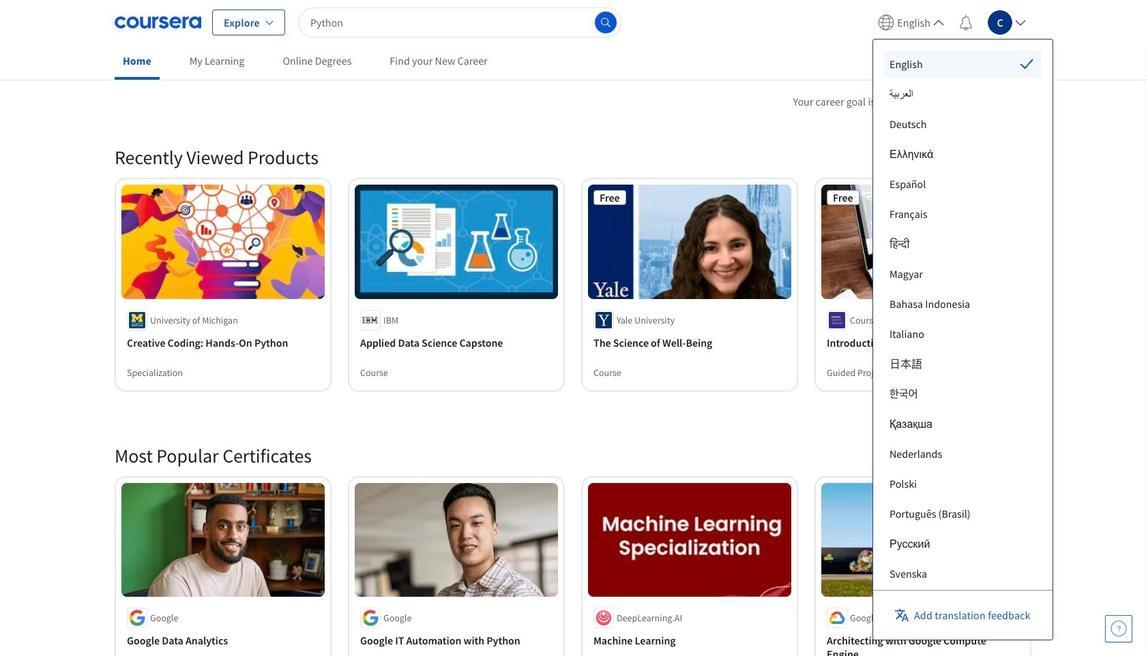 Task type: vqa. For each thing, say whether or not it's contained in the screenshot.
Testimonials link related to 1st the outcomes link
no



Task type: locate. For each thing, give the bounding box(es) containing it.
menu
[[873, 0, 1032, 44], [884, 50, 1042, 657]]

1 vertical spatial menu
[[884, 50, 1042, 657]]

help center image
[[1111, 622, 1127, 638]]

coursera image
[[115, 11, 201, 33]]

0 vertical spatial menu
[[873, 0, 1032, 44]]

radio item
[[884, 50, 1042, 78]]

None search field
[[299, 7, 622, 37]]



Task type: describe. For each thing, give the bounding box(es) containing it.
most popular certificates collection element
[[106, 422, 1040, 657]]

recently viewed products collection element
[[106, 123, 1040, 422]]



